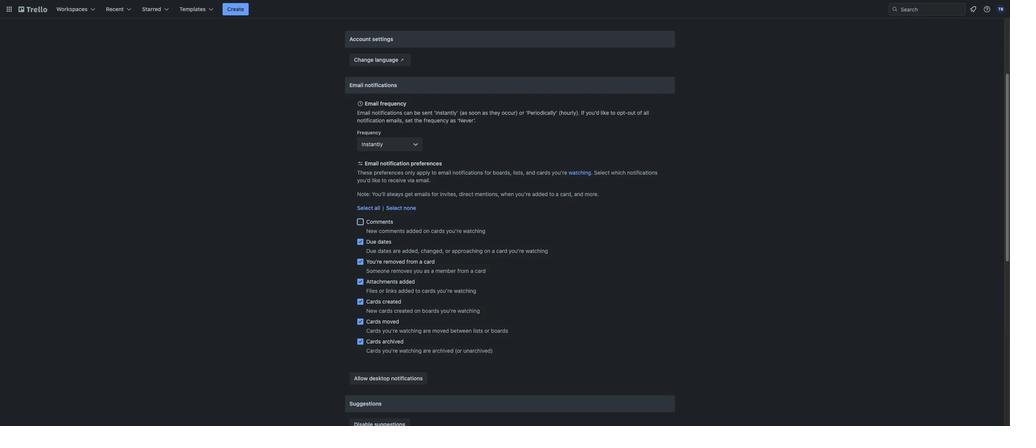 Task type: vqa. For each thing, say whether or not it's contained in the screenshot.
Your
no



Task type: locate. For each thing, give the bounding box(es) containing it.
or
[[520, 109, 525, 116], [446, 248, 451, 254], [379, 288, 384, 294], [485, 328, 490, 334]]

select none button
[[386, 204, 416, 212]]

dates down 'due dates' at the left of page
[[378, 248, 392, 254]]

.
[[591, 169, 593, 176]]

from down added,
[[407, 258, 418, 265]]

on up changed,
[[424, 228, 430, 234]]

1 horizontal spatial from
[[458, 268, 469, 274]]

allow desktop notifications link
[[350, 372, 428, 385]]

card,
[[560, 191, 573, 197]]

0 horizontal spatial card
[[424, 258, 435, 265]]

email for email frequency
[[365, 100, 379, 107]]

occur)
[[502, 109, 518, 116]]

0 vertical spatial as
[[483, 109, 488, 116]]

preferences up 'receive'
[[374, 169, 404, 176]]

cards
[[367, 298, 381, 305], [367, 318, 381, 325], [367, 328, 381, 334], [367, 338, 381, 345], [367, 348, 381, 354]]

1 vertical spatial frequency
[[424, 117, 449, 124]]

2 cards from the top
[[367, 318, 381, 325]]

0 vertical spatial frequency
[[380, 100, 407, 107]]

apply
[[417, 169, 430, 176]]

for right emails
[[432, 191, 439, 197]]

1 vertical spatial dates
[[378, 248, 392, 254]]

are up "cards you're watching are archived (or unarchived)"
[[423, 328, 431, 334]]

2 vertical spatial as
[[424, 268, 430, 274]]

notifications right which
[[628, 169, 658, 176]]

boards
[[422, 308, 439, 314], [491, 328, 509, 334]]

as down 'instantly'
[[450, 117, 456, 124]]

5 cards from the top
[[367, 348, 381, 354]]

these preferences only apply to email notifications for boards, lists, and cards you're watching
[[357, 169, 591, 176]]

1 horizontal spatial and
[[574, 191, 584, 197]]

or inside email notifications can be sent 'instantly' (as soon as they occur) or 'periodically' (hourly). if you'd like to opt-out of all notification emails, set the frequency as 'never'.
[[520, 109, 525, 116]]

select down note:
[[357, 205, 373, 211]]

frequency down sent
[[424, 117, 449, 124]]

a down approaching on the bottom of the page
[[471, 268, 474, 274]]

due for due dates
[[367, 238, 376, 245]]

1 due from the top
[[367, 238, 376, 245]]

dates for due dates are added, changed, or approaching on a card you're watching
[[378, 248, 392, 254]]

moved
[[383, 318, 399, 325], [433, 328, 449, 334]]

dates down comments
[[378, 238, 392, 245]]

all right of
[[644, 109, 649, 116]]

created down links
[[383, 298, 402, 305]]

1 horizontal spatial archived
[[433, 348, 454, 354]]

1 horizontal spatial all
[[644, 109, 649, 116]]

recent button
[[101, 3, 136, 15]]

1 horizontal spatial moved
[[433, 328, 449, 334]]

0 horizontal spatial for
[[432, 191, 439, 197]]

0 vertical spatial for
[[485, 169, 492, 176]]

1 vertical spatial like
[[372, 177, 380, 184]]

boards right lists
[[491, 328, 509, 334]]

1 vertical spatial as
[[450, 117, 456, 124]]

set
[[405, 117, 413, 124]]

2 dates from the top
[[378, 248, 392, 254]]

2 vertical spatial card
[[475, 268, 486, 274]]

as
[[483, 109, 488, 116], [450, 117, 456, 124], [424, 268, 430, 274]]

1 vertical spatial from
[[458, 268, 469, 274]]

new
[[367, 228, 378, 234], [367, 308, 378, 314]]

1 horizontal spatial boards
[[491, 328, 509, 334]]

1 horizontal spatial you'd
[[586, 109, 600, 116]]

someone
[[367, 268, 390, 274]]

mentions,
[[475, 191, 499, 197]]

dates
[[378, 238, 392, 245], [378, 248, 392, 254]]

like down these
[[372, 177, 380, 184]]

0 vertical spatial card
[[497, 248, 508, 254]]

0 vertical spatial preferences
[[411, 160, 442, 167]]

allow
[[354, 375, 368, 382]]

like inside . select which notifications you'd like to receive via email.
[[372, 177, 380, 184]]

card up someone removes you as a member from a card
[[424, 258, 435, 265]]

notifications right desktop
[[391, 375, 423, 382]]

email for email notifications can be sent 'instantly' (as soon as they occur) or 'periodically' (hourly). if you'd like to opt-out of all notification emails, set the frequency as 'never'.
[[357, 109, 371, 116]]

1 horizontal spatial on
[[424, 228, 430, 234]]

create
[[227, 6, 244, 12]]

cards created
[[367, 298, 402, 305]]

are for cards moved
[[423, 328, 431, 334]]

1 horizontal spatial as
[[450, 117, 456, 124]]

cards
[[537, 169, 551, 176], [431, 228, 445, 234], [422, 288, 436, 294], [379, 308, 393, 314]]

new down comments
[[367, 228, 378, 234]]

email frequency
[[365, 100, 407, 107]]

email up frequency
[[357, 109, 371, 116]]

from right member at the bottom left
[[458, 268, 469, 274]]

0 notifications image
[[969, 5, 978, 14]]

1 vertical spatial are
[[423, 328, 431, 334]]

1 horizontal spatial select
[[386, 205, 402, 211]]

suggestions
[[350, 401, 382, 407]]

created down the cards created
[[394, 308, 413, 314]]

0 vertical spatial all
[[644, 109, 649, 116]]

frequency up emails,
[[380, 100, 407, 107]]

on for cards
[[424, 228, 430, 234]]

2 due from the top
[[367, 248, 376, 254]]

like
[[601, 109, 609, 116], [372, 177, 380, 184]]

0 vertical spatial on
[[424, 228, 430, 234]]

new down the cards created
[[367, 308, 378, 314]]

are down cards you're watching are moved between lists or boards
[[423, 348, 431, 354]]

archived
[[383, 338, 404, 345], [433, 348, 454, 354]]

card right approaching on the bottom of the page
[[497, 248, 508, 254]]

0 vertical spatial like
[[601, 109, 609, 116]]

due for due dates are added, changed, or approaching on a card you're watching
[[367, 248, 376, 254]]

cards for cards you're watching are archived (or unarchived)
[[367, 348, 381, 354]]

to left opt-
[[611, 109, 616, 116]]

1 vertical spatial all
[[375, 205, 380, 211]]

dates for due dates
[[378, 238, 392, 245]]

approaching
[[452, 248, 483, 254]]

0 vertical spatial created
[[383, 298, 402, 305]]

1 cards from the top
[[367, 298, 381, 305]]

a
[[556, 191, 559, 197], [492, 248, 495, 254], [420, 258, 423, 265], [431, 268, 434, 274], [471, 268, 474, 274]]

all left |
[[375, 205, 380, 211]]

0 vertical spatial dates
[[378, 238, 392, 245]]

'never'.
[[458, 117, 476, 124]]

0 horizontal spatial preferences
[[374, 169, 404, 176]]

on down "files or links added to cards you're watching" on the bottom left
[[415, 308, 421, 314]]

on right approaching on the bottom of the page
[[485, 248, 491, 254]]

|
[[383, 205, 384, 211]]

cards for cards you're watching are moved between lists or boards
[[367, 328, 381, 334]]

cards moved
[[367, 318, 399, 325]]

select right .
[[594, 169, 610, 176]]

notification inside email notifications can be sent 'instantly' (as soon as they occur) or 'periodically' (hourly). if you'd like to opt-out of all notification emails, set the frequency as 'never'.
[[357, 117, 385, 124]]

3 cards from the top
[[367, 328, 381, 334]]

2 vertical spatial on
[[415, 308, 421, 314]]

primary element
[[0, 0, 1011, 18]]

archived down cards moved
[[383, 338, 404, 345]]

2 new from the top
[[367, 308, 378, 314]]

or right occur)
[[520, 109, 525, 116]]

0 vertical spatial notification
[[357, 117, 385, 124]]

are for cards archived
[[423, 348, 431, 354]]

note: you'll always get emails for invites, direct mentions, when you're added to a card, and more.
[[357, 191, 599, 197]]

created
[[383, 298, 402, 305], [394, 308, 413, 314]]

0 horizontal spatial and
[[526, 169, 536, 176]]

0 horizontal spatial frequency
[[380, 100, 407, 107]]

and right the lists,
[[526, 169, 536, 176]]

1 vertical spatial and
[[574, 191, 584, 197]]

are up removed
[[393, 248, 401, 254]]

boards up cards you're watching are moved between lists or boards
[[422, 308, 439, 314]]

1 vertical spatial preferences
[[374, 169, 404, 176]]

cards down someone removes you as a member from a card
[[422, 288, 436, 294]]

you'd down these
[[357, 177, 371, 184]]

0 vertical spatial from
[[407, 258, 418, 265]]

1 new from the top
[[367, 228, 378, 234]]

you'd inside email notifications can be sent 'instantly' (as soon as they occur) or 'periodically' (hourly). if you'd like to opt-out of all notification emails, set the frequency as 'never'.
[[586, 109, 600, 116]]

cards you're watching are archived (or unarchived)
[[367, 348, 493, 354]]

moved up cards archived on the bottom left of the page
[[383, 318, 399, 325]]

email down email notifications
[[365, 100, 379, 107]]

watching
[[569, 169, 591, 176], [463, 228, 486, 234], [526, 248, 548, 254], [454, 288, 477, 294], [458, 308, 480, 314], [399, 328, 422, 334], [399, 348, 422, 354]]

like left opt-
[[601, 109, 609, 116]]

you'd right if
[[586, 109, 600, 116]]

0 horizontal spatial on
[[415, 308, 421, 314]]

email up these
[[365, 160, 379, 167]]

email down the "change"
[[350, 82, 364, 88]]

0 horizontal spatial moved
[[383, 318, 399, 325]]

watching link
[[569, 169, 591, 176]]

to left 'receive'
[[382, 177, 387, 184]]

0 vertical spatial archived
[[383, 338, 404, 345]]

select right |
[[386, 205, 402, 211]]

and right card,
[[574, 191, 584, 197]]

1 vertical spatial moved
[[433, 328, 449, 334]]

are
[[393, 248, 401, 254], [423, 328, 431, 334], [423, 348, 431, 354]]

you'd
[[586, 109, 600, 116], [357, 177, 371, 184]]

as right you
[[424, 268, 430, 274]]

of
[[637, 109, 643, 116]]

more.
[[585, 191, 599, 197]]

removed
[[384, 258, 405, 265]]

soon
[[469, 109, 481, 116]]

preferences up apply
[[411, 160, 442, 167]]

added left card,
[[533, 191, 548, 197]]

1 vertical spatial on
[[485, 248, 491, 254]]

you're
[[552, 169, 568, 176], [516, 191, 531, 197], [446, 228, 462, 234], [509, 248, 524, 254], [437, 288, 453, 294], [441, 308, 456, 314], [383, 328, 398, 334], [383, 348, 398, 354]]

can
[[404, 109, 413, 116]]

4 cards from the top
[[367, 338, 381, 345]]

added
[[533, 191, 548, 197], [406, 228, 422, 234], [399, 278, 415, 285], [399, 288, 414, 294]]

notifications inside . select which notifications you'd like to receive via email.
[[628, 169, 658, 176]]

for left boards,
[[485, 169, 492, 176]]

notifications down email frequency
[[372, 109, 403, 116]]

0 vertical spatial you'd
[[586, 109, 600, 116]]

0 horizontal spatial archived
[[383, 338, 404, 345]]

notification
[[357, 117, 385, 124], [380, 160, 410, 167]]

0 vertical spatial due
[[367, 238, 376, 245]]

card down approaching on the bottom of the page
[[475, 268, 486, 274]]

2 vertical spatial are
[[423, 348, 431, 354]]

1 horizontal spatial for
[[485, 169, 492, 176]]

from
[[407, 258, 418, 265], [458, 268, 469, 274]]

1 vertical spatial due
[[367, 248, 376, 254]]

as left they at the top left of the page
[[483, 109, 488, 116]]

notification up frequency
[[357, 117, 385, 124]]

0 vertical spatial boards
[[422, 308, 439, 314]]

none
[[404, 205, 416, 211]]

2 horizontal spatial select
[[594, 169, 610, 176]]

a left member at the bottom left
[[431, 268, 434, 274]]

starred button
[[138, 3, 173, 15]]

cards for cards archived
[[367, 338, 381, 345]]

1 horizontal spatial like
[[601, 109, 609, 116]]

between
[[451, 328, 472, 334]]

email inside email notifications can be sent 'instantly' (as soon as they occur) or 'periodically' (hourly). if you'd like to opt-out of all notification emails, set the frequency as 'never'.
[[357, 109, 371, 116]]

notification up 'receive'
[[380, 160, 410, 167]]

due
[[367, 238, 376, 245], [367, 248, 376, 254]]

1 vertical spatial you'd
[[357, 177, 371, 184]]

comments
[[379, 228, 405, 234]]

archived left (or
[[433, 348, 454, 354]]

on
[[424, 228, 430, 234], [485, 248, 491, 254], [415, 308, 421, 314]]

1 vertical spatial card
[[424, 258, 435, 265]]

email
[[438, 169, 451, 176]]

cards up changed,
[[431, 228, 445, 234]]

new for new cards created on boards you're watching
[[367, 308, 378, 314]]

new cards created on boards you're watching
[[367, 308, 480, 314]]

0 vertical spatial new
[[367, 228, 378, 234]]

email
[[350, 82, 364, 88], [365, 100, 379, 107], [357, 109, 371, 116], [365, 160, 379, 167]]

1 horizontal spatial frequency
[[424, 117, 449, 124]]

0 horizontal spatial like
[[372, 177, 380, 184]]

notifications
[[365, 82, 397, 88], [372, 109, 403, 116], [453, 169, 483, 176], [628, 169, 658, 176], [391, 375, 423, 382]]

always
[[387, 191, 404, 197]]

0 vertical spatial and
[[526, 169, 536, 176]]

1 horizontal spatial card
[[475, 268, 486, 274]]

1 dates from the top
[[378, 238, 392, 245]]

0 horizontal spatial you'd
[[357, 177, 371, 184]]

via
[[408, 177, 415, 184]]

unarchived)
[[464, 348, 493, 354]]

moved left between
[[433, 328, 449, 334]]

1 vertical spatial new
[[367, 308, 378, 314]]

0 horizontal spatial boards
[[422, 308, 439, 314]]

notifications inside email notifications can be sent 'instantly' (as soon as they occur) or 'periodically' (hourly). if you'd like to opt-out of all notification emails, set the frequency as 'never'.
[[372, 109, 403, 116]]

open information menu image
[[984, 5, 992, 13]]



Task type: describe. For each thing, give the bounding box(es) containing it.
someone removes you as a member from a card
[[367, 268, 486, 274]]

1 vertical spatial created
[[394, 308, 413, 314]]

templates
[[180, 6, 206, 12]]

1 vertical spatial archived
[[433, 348, 454, 354]]

to left card,
[[550, 191, 555, 197]]

0 horizontal spatial from
[[407, 258, 418, 265]]

email notifications can be sent 'instantly' (as soon as they occur) or 'periodically' (hourly). if you'd like to opt-out of all notification emails, set the frequency as 'never'.
[[357, 109, 649, 124]]

create button
[[223, 3, 249, 15]]

starred
[[142, 6, 161, 12]]

notifications up email frequency
[[365, 82, 397, 88]]

frequency inside email notifications can be sent 'instantly' (as soon as they occur) or 'periodically' (hourly). if you'd like to opt-out of all notification emails, set the frequency as 'never'.
[[424, 117, 449, 124]]

you'll
[[372, 191, 386, 197]]

or right lists
[[485, 328, 490, 334]]

like inside email notifications can be sent 'instantly' (as soon as they occur) or 'periodically' (hourly). if you'd like to opt-out of all notification emails, set the frequency as 'never'.
[[601, 109, 609, 116]]

emails
[[415, 191, 431, 197]]

0 vertical spatial moved
[[383, 318, 399, 325]]

cards for cards moved
[[367, 318, 381, 325]]

new for new comments added on cards you're watching
[[367, 228, 378, 234]]

added up added,
[[406, 228, 422, 234]]

'instantly'
[[434, 109, 458, 116]]

Search field
[[899, 3, 966, 15]]

if
[[582, 109, 585, 116]]

you're removed from a card
[[367, 258, 435, 265]]

1 vertical spatial boards
[[491, 328, 509, 334]]

changed,
[[421, 248, 444, 254]]

files or links added to cards you're watching
[[367, 288, 477, 294]]

receive
[[388, 177, 406, 184]]

boards,
[[493, 169, 512, 176]]

only
[[405, 169, 415, 176]]

new comments added on cards you're watching
[[367, 228, 486, 234]]

when
[[501, 191, 514, 197]]

get
[[405, 191, 413, 197]]

sent
[[422, 109, 433, 116]]

back to home image
[[18, 3, 47, 15]]

invites,
[[440, 191, 458, 197]]

email for email notifications
[[350, 82, 364, 88]]

tyler black (tylerblack440) image
[[997, 5, 1006, 14]]

opt-
[[617, 109, 628, 116]]

instantly
[[362, 141, 383, 147]]

0 vertical spatial are
[[393, 248, 401, 254]]

or down attachments
[[379, 288, 384, 294]]

lists
[[473, 328, 483, 334]]

change language
[[354, 56, 399, 63]]

attachments
[[367, 278, 398, 285]]

search image
[[892, 6, 899, 12]]

sm image
[[399, 56, 406, 64]]

workspaces
[[56, 6, 88, 12]]

0 horizontal spatial all
[[375, 205, 380, 211]]

files
[[367, 288, 378, 294]]

0 horizontal spatial select
[[357, 205, 373, 211]]

change
[[354, 56, 374, 63]]

to inside . select which notifications you'd like to receive via email.
[[382, 177, 387, 184]]

select all | select none
[[357, 205, 416, 211]]

a left card,
[[556, 191, 559, 197]]

all inside email notifications can be sent 'instantly' (as soon as they occur) or 'periodically' (hourly). if you'd like to opt-out of all notification emails, set the frequency as 'never'.
[[644, 109, 649, 116]]

removes
[[391, 268, 412, 274]]

to down you
[[416, 288, 421, 294]]

(as
[[460, 109, 468, 116]]

0 horizontal spatial as
[[424, 268, 430, 274]]

be
[[414, 109, 421, 116]]

change language link
[[350, 54, 411, 66]]

2 horizontal spatial as
[[483, 109, 488, 116]]

. select which notifications you'd like to receive via email.
[[357, 169, 658, 184]]

cards down the cards created
[[379, 308, 393, 314]]

2 horizontal spatial on
[[485, 248, 491, 254]]

2 horizontal spatial card
[[497, 248, 508, 254]]

comments
[[367, 219, 393, 225]]

attachments added
[[367, 278, 415, 285]]

cards archived
[[367, 338, 404, 345]]

added down removes
[[399, 278, 415, 285]]

select inside . select which notifications you'd like to receive via email.
[[594, 169, 610, 176]]

'periodically'
[[526, 109, 558, 116]]

notifications up direct
[[453, 169, 483, 176]]

cards for cards created
[[367, 298, 381, 305]]

templates button
[[175, 3, 218, 15]]

which
[[612, 169, 626, 176]]

a right approaching on the bottom of the page
[[492, 248, 495, 254]]

to left email
[[432, 169, 437, 176]]

email.
[[416, 177, 431, 184]]

on for boards
[[415, 308, 421, 314]]

email for email notification preferences
[[365, 160, 379, 167]]

allow desktop notifications
[[354, 375, 423, 382]]

out
[[628, 109, 636, 116]]

1 vertical spatial for
[[432, 191, 439, 197]]

these
[[357, 169, 373, 176]]

a up you
[[420, 258, 423, 265]]

added,
[[402, 248, 420, 254]]

you
[[414, 268, 423, 274]]

you're
[[367, 258, 382, 265]]

links
[[386, 288, 397, 294]]

they
[[490, 109, 501, 116]]

due dates are added, changed, or approaching on a card you're watching
[[367, 248, 548, 254]]

you'd inside . select which notifications you'd like to receive via email.
[[357, 177, 371, 184]]

account settings
[[350, 36, 393, 42]]

cards you're watching are moved between lists or boards
[[367, 328, 509, 334]]

member
[[436, 268, 456, 274]]

recent
[[106, 6, 124, 12]]

to inside email notifications can be sent 'instantly' (as soon as they occur) or 'periodically' (hourly). if you'd like to opt-out of all notification emails, set the frequency as 'never'.
[[611, 109, 616, 116]]

select all button
[[357, 204, 380, 212]]

cards right the lists,
[[537, 169, 551, 176]]

desktop
[[369, 375, 390, 382]]

account
[[350, 36, 371, 42]]

lists,
[[513, 169, 525, 176]]

language
[[375, 56, 399, 63]]

email notification preferences
[[365, 160, 442, 167]]

added right links
[[399, 288, 414, 294]]

1 vertical spatial notification
[[380, 160, 410, 167]]

workspaces button
[[52, 3, 100, 15]]

the
[[415, 117, 423, 124]]

or right changed,
[[446, 248, 451, 254]]

(or
[[455, 348, 462, 354]]

(hourly).
[[559, 109, 580, 116]]

emails,
[[387, 117, 404, 124]]

1 horizontal spatial preferences
[[411, 160, 442, 167]]

direct
[[459, 191, 474, 197]]

due dates
[[367, 238, 392, 245]]

frequency
[[357, 130, 381, 136]]

email notifications
[[350, 82, 397, 88]]



